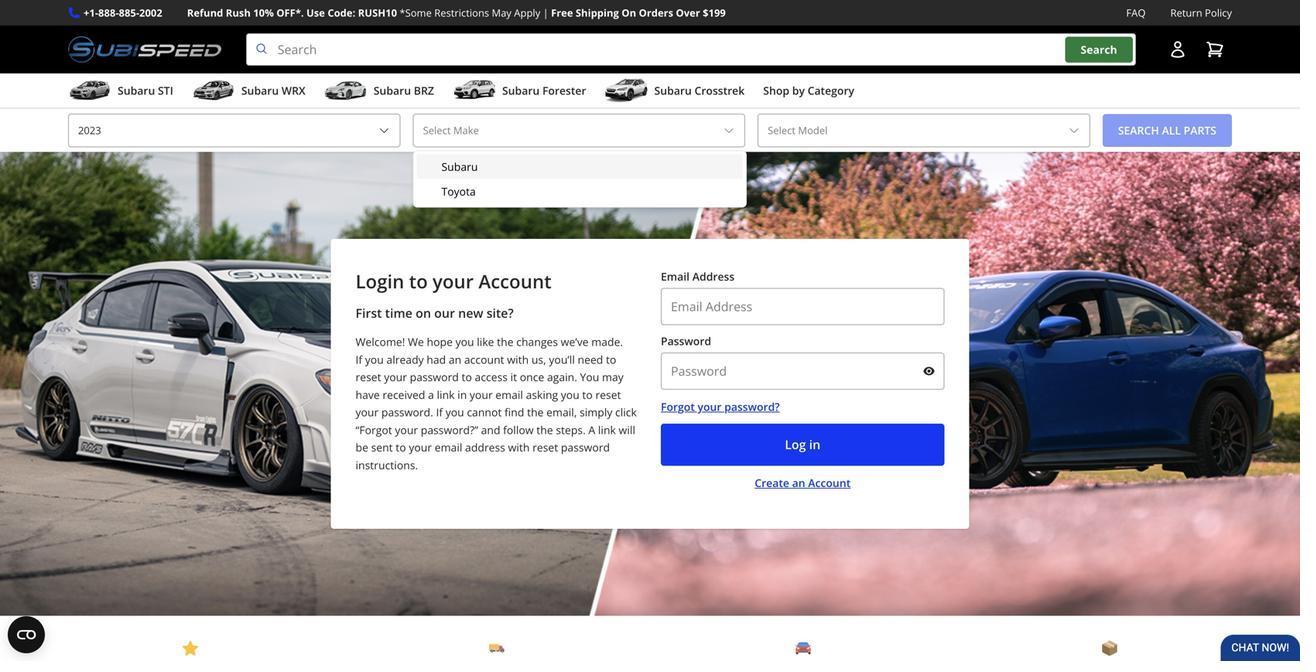 Task type: vqa. For each thing, say whether or not it's contained in the screenshot.
are to the right
no



Task type: describe. For each thing, give the bounding box(es) containing it.
email,
[[547, 405, 577, 420]]

email
[[661, 269, 690, 284]]

welcome!
[[356, 335, 405, 350]]

may
[[602, 370, 624, 385]]

1 vertical spatial reset
[[596, 388, 621, 402]]

return policy link
[[1171, 5, 1232, 21]]

1 vertical spatial account
[[808, 476, 851, 491]]

create an account link
[[755, 476, 851, 491]]

like
[[477, 335, 494, 350]]

login to your account
[[356, 269, 552, 294]]

access
[[475, 370, 508, 385]]

site?
[[487, 305, 514, 322]]

will
[[619, 423, 635, 438]]

10%
[[253, 6, 274, 20]]

have
[[356, 388, 380, 402]]

need
[[578, 352, 603, 367]]

a
[[589, 423, 595, 438]]

first
[[356, 305, 382, 322]]

search input field
[[246, 33, 1136, 66]]

had
[[427, 352, 446, 367]]

refund rush 10% off*. use code: rush10 *some restrictions may apply | free shipping on orders over $199
[[187, 6, 726, 20]]

on
[[416, 305, 431, 322]]

log in button
[[661, 424, 945, 466]]

a
[[428, 388, 434, 402]]

0 vertical spatial link
[[437, 388, 455, 402]]

create an account
[[755, 476, 851, 491]]

you
[[580, 370, 599, 385]]

1 horizontal spatial password
[[561, 440, 610, 455]]

create
[[755, 476, 789, 491]]

+1-888-885-2002 link
[[84, 5, 162, 21]]

and
[[481, 423, 500, 438]]

$199
[[703, 6, 726, 20]]

2002
[[139, 6, 162, 20]]

2 vertical spatial the
[[537, 423, 553, 438]]

new
[[458, 305, 483, 322]]

Email Address text field
[[661, 288, 945, 326]]

shipping
[[576, 6, 619, 20]]

policy
[[1205, 6, 1232, 20]]

once
[[520, 370, 544, 385]]

your down password?" at the bottom of page
[[409, 440, 432, 455]]

|
[[543, 6, 549, 20]]

asking
[[526, 388, 558, 402]]

you down welcome!
[[365, 352, 384, 367]]

login
[[356, 269, 404, 294]]

account
[[464, 352, 504, 367]]

password.
[[381, 405, 433, 420]]

to up on
[[409, 269, 428, 294]]

already
[[387, 352, 424, 367]]

*some
[[400, 6, 432, 20]]

use
[[307, 6, 325, 20]]

885-
[[119, 6, 139, 20]]

received
[[383, 388, 425, 402]]

made.
[[592, 335, 623, 350]]

forgot
[[661, 400, 695, 415]]

faq
[[1127, 6, 1146, 20]]

your up our
[[433, 269, 474, 294]]

forgot your password? log in
[[661, 400, 821, 453]]

open widget image
[[8, 617, 45, 654]]

follow
[[503, 423, 534, 438]]

Password password field
[[661, 353, 945, 390]]

your down have
[[356, 405, 379, 420]]

free
[[551, 6, 573, 20]]

instructions.
[[356, 458, 418, 473]]

your inside forgot your password? log in
[[698, 400, 722, 415]]

we
[[408, 335, 424, 350]]

again.
[[547, 370, 577, 385]]

apply
[[514, 6, 540, 20]]

our
[[434, 305, 455, 322]]

rush
[[226, 6, 251, 20]]

orders
[[639, 6, 673, 20]]

email address
[[661, 269, 735, 284]]



Task type: locate. For each thing, give the bounding box(es) containing it.
forgot your password? link
[[661, 399, 945, 415]]

email
[[496, 388, 523, 402], [435, 440, 462, 455]]

1 vertical spatial link
[[598, 423, 616, 438]]

hope
[[427, 335, 453, 350]]

if
[[356, 352, 362, 367], [436, 405, 443, 420]]

with
[[507, 352, 529, 367], [508, 440, 530, 455]]

link right a
[[598, 423, 616, 438]]

0 horizontal spatial an
[[449, 352, 462, 367]]

password?"
[[421, 423, 478, 438]]

us,
[[532, 352, 546, 367]]

to left access
[[462, 370, 472, 385]]

an right create
[[792, 476, 805, 491]]

password
[[661, 334, 711, 349]]

account
[[479, 269, 552, 294], [808, 476, 851, 491]]

888-
[[98, 6, 119, 20]]

you up password?" at the bottom of page
[[446, 405, 464, 420]]

to down you
[[582, 388, 593, 402]]

in right log
[[809, 437, 821, 453]]

0 horizontal spatial password
[[410, 370, 459, 385]]

1 vertical spatial an
[[792, 476, 805, 491]]

0 vertical spatial email
[[496, 388, 523, 402]]

in right the a
[[458, 388, 467, 402]]

if down welcome!
[[356, 352, 362, 367]]

0 vertical spatial password
[[410, 370, 459, 385]]

0 vertical spatial if
[[356, 352, 362, 367]]

reset down may
[[596, 388, 621, 402]]

you
[[456, 335, 474, 350], [365, 352, 384, 367], [561, 388, 580, 402], [446, 405, 464, 420]]

first time on our new site?
[[356, 305, 514, 322]]

+1-888-885-2002
[[84, 6, 162, 20]]

1 horizontal spatial an
[[792, 476, 805, 491]]

0 vertical spatial reset
[[356, 370, 381, 385]]

toyota
[[442, 184, 476, 199]]

0 vertical spatial the
[[497, 335, 514, 350]]

the
[[497, 335, 514, 350], [527, 405, 544, 420], [537, 423, 553, 438]]

reset down the steps.
[[533, 440, 558, 455]]

2 horizontal spatial reset
[[596, 388, 621, 402]]

1 horizontal spatial if
[[436, 405, 443, 420]]

with up it
[[507, 352, 529, 367]]

email down it
[[496, 388, 523, 402]]

the down 'email,'
[[537, 423, 553, 438]]

in inside "welcome! we hope you like the changes we've made. if you already had an account with us, you'll need to reset your password to access it once again. you may have received a link in your email asking you to reset your password. if you cannot find the email, simply click "forgot your password?" and follow the steps. a link will be sent to your email address with reset password instructions."
[[458, 388, 467, 402]]

1 vertical spatial if
[[436, 405, 443, 420]]

group
[[417, 154, 743, 204]]

password down a
[[561, 440, 610, 455]]

your down password.
[[395, 423, 418, 438]]

return policy
[[1171, 6, 1232, 20]]

cannot
[[467, 405, 502, 420]]

1 vertical spatial email
[[435, 440, 462, 455]]

log
[[785, 437, 806, 453]]

in
[[458, 388, 467, 402], [809, 437, 821, 453]]

1 horizontal spatial in
[[809, 437, 821, 453]]

email down password?" at the bottom of page
[[435, 440, 462, 455]]

code:
[[328, 6, 355, 20]]

it
[[511, 370, 517, 385]]

time
[[385, 305, 412, 322]]

password?
[[725, 400, 780, 415]]

1 vertical spatial the
[[527, 405, 544, 420]]

reset
[[356, 370, 381, 385], [596, 388, 621, 402], [533, 440, 558, 455]]

to right sent
[[396, 440, 406, 455]]

the down asking
[[527, 405, 544, 420]]

return
[[1171, 6, 1203, 20]]

reset up have
[[356, 370, 381, 385]]

0 horizontal spatial link
[[437, 388, 455, 402]]

an right had
[[449, 352, 462, 367]]

your up cannot
[[470, 388, 493, 402]]

steps.
[[556, 423, 586, 438]]

+1-
[[84, 6, 98, 20]]

if up password?" at the bottom of page
[[436, 405, 443, 420]]

your up the received
[[384, 370, 407, 385]]

search
[[1081, 42, 1118, 57]]

0 vertical spatial account
[[479, 269, 552, 294]]

you down 'again.'
[[561, 388, 580, 402]]

faq link
[[1127, 5, 1146, 21]]

the right like
[[497, 335, 514, 350]]

0 horizontal spatial account
[[479, 269, 552, 294]]

1 horizontal spatial reset
[[533, 440, 558, 455]]

subaru
[[442, 159, 478, 174]]

0 horizontal spatial in
[[458, 388, 467, 402]]

link right the a
[[437, 388, 455, 402]]

off*.
[[276, 6, 304, 20]]

link
[[437, 388, 455, 402], [598, 423, 616, 438]]

1 horizontal spatial email
[[496, 388, 523, 402]]

password down had
[[410, 370, 459, 385]]

may
[[492, 6, 512, 20]]

simply
[[580, 405, 613, 420]]

click
[[615, 405, 637, 420]]

0 vertical spatial an
[[449, 352, 462, 367]]

0 horizontal spatial email
[[435, 440, 462, 455]]

group containing subaru
[[417, 154, 743, 204]]

refund
[[187, 6, 223, 20]]

over
[[676, 6, 700, 20]]

0 horizontal spatial reset
[[356, 370, 381, 385]]

address
[[465, 440, 505, 455]]

account down log in button
[[808, 476, 851, 491]]

1 horizontal spatial link
[[598, 423, 616, 438]]

an inside "welcome! we hope you like the changes we've made. if you already had an account with us, you'll need to reset your password to access it once again. you may have received a link in your email asking you to reset your password. if you cannot find the email, simply click "forgot your password?" and follow the steps. a link will be sent to your email address with reset password instructions."
[[449, 352, 462, 367]]

your
[[433, 269, 474, 294], [384, 370, 407, 385], [470, 388, 493, 402], [698, 400, 722, 415], [356, 405, 379, 420], [395, 423, 418, 438], [409, 440, 432, 455]]

with down follow
[[508, 440, 530, 455]]

restrictions
[[434, 6, 489, 20]]

1 horizontal spatial account
[[808, 476, 851, 491]]

password
[[410, 370, 459, 385], [561, 440, 610, 455]]

address
[[693, 269, 735, 284]]

1 vertical spatial password
[[561, 440, 610, 455]]

your right forgot
[[698, 400, 722, 415]]

be
[[356, 440, 368, 455]]

search button
[[1065, 37, 1133, 63]]

sent
[[371, 440, 393, 455]]

0 vertical spatial in
[[458, 388, 467, 402]]

account up site?
[[479, 269, 552, 294]]

to
[[409, 269, 428, 294], [606, 352, 616, 367], [462, 370, 472, 385], [582, 388, 593, 402], [396, 440, 406, 455]]

you left like
[[456, 335, 474, 350]]

find
[[505, 405, 524, 420]]

an
[[449, 352, 462, 367], [792, 476, 805, 491]]

rush10
[[358, 6, 397, 20]]

0 horizontal spatial if
[[356, 352, 362, 367]]

"forgot
[[356, 423, 392, 438]]

on
[[622, 6, 636, 20]]

welcome! we hope you like the changes we've made. if you already had an account with us, you'll need to reset your password to access it once again. you may have received a link in your email asking you to reset your password. if you cannot find the email, simply click "forgot your password?" and follow the steps. a link will be sent to your email address with reset password instructions.
[[356, 335, 637, 473]]

changes
[[516, 335, 558, 350]]

we've
[[561, 335, 589, 350]]

to up may
[[606, 352, 616, 367]]

1 vertical spatial in
[[809, 437, 821, 453]]

1 vertical spatial with
[[508, 440, 530, 455]]

in inside forgot your password? log in
[[809, 437, 821, 453]]

2 vertical spatial reset
[[533, 440, 558, 455]]

you'll
[[549, 352, 575, 367]]

0 vertical spatial with
[[507, 352, 529, 367]]



